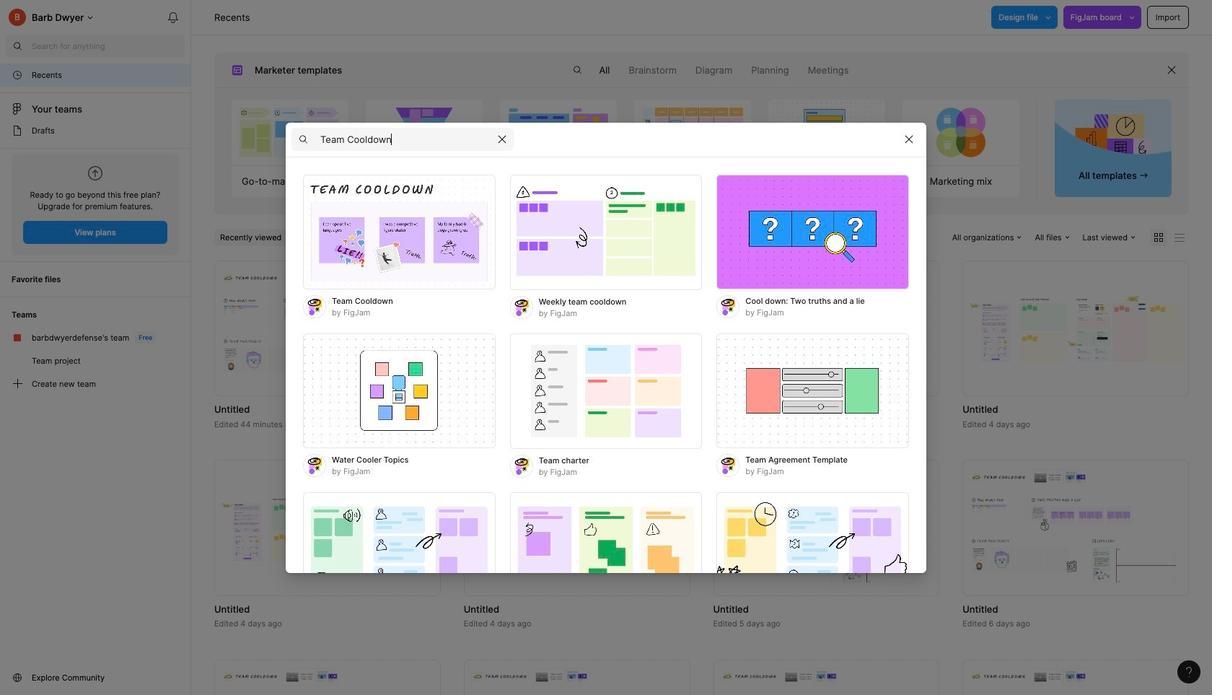 Task type: describe. For each thing, give the bounding box(es) containing it.
team cooldown image
[[303, 174, 496, 290]]

Search templates text field
[[320, 131, 491, 148]]

community 16 image
[[12, 672, 23, 684]]

water cooler topics image
[[303, 333, 496, 449]]

competitor analysis image
[[500, 100, 617, 165]]

creative brief template image
[[762, 100, 893, 165]]

recent 16 image
[[12, 69, 23, 81]]

team stand up image
[[510, 492, 703, 607]]

page 16 image
[[12, 125, 23, 136]]

marketing funnel image
[[366, 100, 483, 165]]

weekly team cooldown image
[[510, 174, 703, 290]]



Task type: locate. For each thing, give the bounding box(es) containing it.
go-to-market (gtm) strategy image
[[232, 100, 348, 165]]

team weekly image
[[303, 492, 496, 607]]

team agreement template image
[[717, 333, 909, 449]]

search 32 image
[[566, 58, 589, 82]]

cool down: two truths and a lie image
[[717, 174, 909, 290]]

team meeting agenda image
[[717, 492, 909, 607]]

Search for anything text field
[[32, 40, 185, 52]]

dialog
[[286, 122, 927, 695]]

file thumbnail image
[[222, 270, 434, 387], [471, 270, 683, 387], [721, 270, 933, 387], [970, 296, 1182, 361], [721, 469, 933, 587], [970, 469, 1182, 587], [222, 495, 434, 561], [471, 495, 683, 561], [222, 669, 434, 695], [471, 669, 683, 695], [721, 669, 933, 695], [970, 669, 1182, 695]]

search 32 image
[[6, 35, 29, 58]]

see all all templates image
[[1076, 113, 1152, 164]]

team charter image
[[510, 333, 703, 449]]

bell 32 image
[[162, 6, 185, 29]]

marketing mix image
[[903, 100, 1020, 165]]

social media planner image
[[635, 100, 751, 165]]



Task type: vqa. For each thing, say whether or not it's contained in the screenshot.
Marketing mix image
yes



